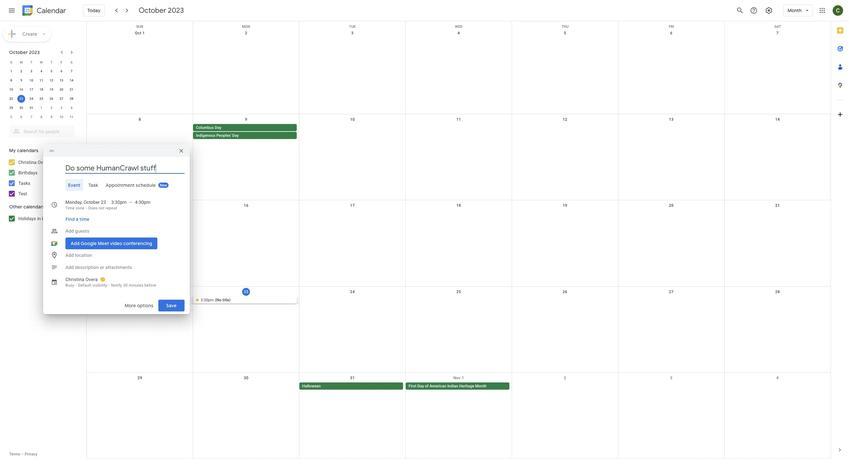 Task type: describe. For each thing, give the bounding box(es) containing it.
add guests button
[[63, 225, 185, 237]]

add description or attachments
[[65, 265, 132, 270]]

calendar
[[37, 6, 66, 15]]

31 for nov 1
[[350, 376, 355, 380]]

1 vertical spatial day
[[232, 133, 239, 138]]

9 for october 2023
[[20, 79, 22, 82]]

26 element
[[48, 95, 55, 103]]

1 vertical spatial 28
[[775, 290, 780, 294]]

oct
[[135, 31, 141, 35]]

Add title text field
[[65, 163, 185, 173]]

other calendars button
[[1, 202, 81, 212]]

busy
[[65, 283, 74, 288]]

9 for sun
[[245, 117, 247, 122]]

23 cell
[[16, 94, 26, 103]]

november 9 element
[[48, 113, 55, 121]]

to element
[[129, 199, 132, 206]]

holidays
[[18, 216, 36, 221]]

new
[[160, 183, 167, 188]]

0 vertical spatial 2023
[[168, 6, 184, 15]]

settings menu image
[[765, 7, 773, 14]]

1 up 15 element
[[10, 69, 12, 73]]

row containing oct 1
[[87, 28, 831, 114]]

oct 1
[[135, 31, 145, 35]]

tasks
[[18, 181, 30, 186]]

28 element
[[68, 95, 75, 103]]

thu
[[562, 25, 569, 29]]

3:30pm (no title)
[[201, 298, 231, 302]]

28 inside the 28 element
[[70, 97, 73, 100]]

november 4 element
[[68, 104, 75, 112]]

25 element
[[37, 95, 45, 103]]

6 for 1
[[61, 69, 62, 73]]

14 element
[[68, 77, 75, 84]]

create
[[22, 31, 37, 37]]

30 element
[[17, 104, 25, 112]]

3:30pm – 4:30pm
[[111, 200, 150, 205]]

my
[[9, 148, 16, 153]]

1 horizontal spatial christina
[[65, 277, 84, 282]]

appointment
[[106, 182, 135, 188]]

birthdays
[[18, 170, 38, 175]]

26 inside october 2023 grid
[[50, 97, 53, 100]]

1 vertical spatial 17
[[350, 203, 355, 208]]

10 element
[[27, 77, 35, 84]]

15 element
[[7, 86, 15, 94]]

11 element
[[37, 77, 45, 84]]

16 element
[[17, 86, 25, 94]]

29 element
[[7, 104, 15, 112]]

sat
[[775, 25, 781, 29]]

columbus day indigenous peoples' day
[[196, 125, 239, 138]]

1 horizontal spatial overa
[[86, 277, 98, 282]]

1 vertical spatial 25
[[457, 290, 461, 294]]

zone
[[76, 206, 84, 210]]

my calendars button
[[1, 145, 81, 156]]

repeat
[[106, 206, 117, 210]]

a
[[76, 216, 78, 222]]

before
[[145, 283, 156, 288]]

notify
[[111, 283, 122, 288]]

8 for sun
[[139, 117, 141, 122]]

10 for sun
[[350, 117, 355, 122]]

1 horizontal spatial 11
[[70, 115, 73, 119]]

november 11 element
[[68, 113, 75, 121]]

location
[[75, 253, 92, 258]]

notify 30 minutes before
[[111, 283, 156, 288]]

1 vertical spatial october
[[9, 49, 28, 55]]

october 2023 grid
[[6, 58, 77, 122]]

time
[[80, 216, 89, 222]]

find a time
[[65, 216, 89, 222]]

0 vertical spatial october
[[139, 6, 166, 15]]

month button
[[784, 3, 813, 18]]

title)
[[222, 298, 231, 302]]

w
[[40, 60, 43, 64]]

first
[[409, 384, 417, 389]]

3:30pm for 3:30pm – 4:30pm
[[111, 200, 127, 205]]

create button
[[3, 26, 51, 42]]

31 element
[[27, 104, 35, 112]]

other
[[9, 204, 22, 210]]

18 inside 18 element
[[40, 88, 43, 91]]

my calendars
[[9, 148, 38, 153]]

19 inside row group
[[50, 88, 53, 91]]

1 horizontal spatial christina overa
[[65, 277, 98, 282]]

visibility
[[92, 283, 107, 288]]

1 horizontal spatial 20
[[669, 203, 674, 208]]

holidays in united states
[[18, 216, 69, 221]]

1 vertical spatial 30
[[123, 283, 128, 288]]

3:30pm for 3:30pm (no title)
[[201, 298, 214, 302]]

(no
[[215, 298, 222, 302]]

7 for oct 1
[[777, 31, 779, 35]]

cell containing columbus day
[[193, 124, 299, 140]]

peoples'
[[216, 133, 231, 138]]

minutes
[[129, 283, 143, 288]]

heritage
[[459, 384, 474, 389]]

1 horizontal spatial 24
[[350, 290, 355, 294]]

9 inside the november 9 element
[[51, 115, 52, 119]]

row group containing 1
[[6, 67, 77, 122]]

15 inside october 2023 grid
[[9, 88, 13, 91]]

1 horizontal spatial tab list
[[831, 21, 849, 441]]

does not repeat
[[88, 206, 117, 210]]

1 horizontal spatial 21
[[775, 203, 780, 208]]

16 inside 16 element
[[19, 88, 23, 91]]

add for add guests
[[65, 228, 74, 234]]

21 element
[[68, 86, 75, 94]]

christina overa inside my calendars list
[[18, 160, 49, 165]]

22 element
[[7, 95, 15, 103]]

sun
[[136, 25, 143, 29]]

states
[[56, 216, 69, 221]]

1 vertical spatial 16
[[244, 203, 249, 208]]

time zone
[[65, 206, 84, 210]]

wed
[[455, 25, 463, 29]]

does
[[88, 206, 98, 210]]

row containing 23
[[87, 287, 831, 373]]

1 horizontal spatial 15
[[138, 203, 142, 208]]

calendars for my calendars
[[17, 148, 38, 153]]

17 inside october 2023 grid
[[29, 88, 33, 91]]

0 horizontal spatial 2023
[[29, 49, 40, 55]]

default visibility
[[78, 283, 107, 288]]

columbus
[[196, 125, 214, 130]]

0 vertical spatial october 2023
[[139, 6, 184, 15]]

find
[[65, 216, 75, 222]]

row containing s
[[6, 58, 77, 67]]

find a time button
[[63, 213, 92, 225]]

terms
[[9, 452, 20, 457]]

indigenous peoples' day button
[[193, 132, 297, 139]]

11 for sun
[[457, 117, 461, 122]]

row containing sun
[[87, 21, 831, 29]]

first day of american indian heritage month
[[409, 384, 487, 389]]

tue
[[349, 25, 356, 29]]

2 t from the left
[[50, 60, 52, 64]]

calendars for other calendars
[[23, 204, 45, 210]]

– for 3:30pm
[[129, 200, 132, 205]]

halloween button
[[299, 383, 403, 390]]

privacy
[[25, 452, 37, 457]]

10 for october 2023
[[29, 79, 33, 82]]

17 element
[[27, 86, 35, 94]]

6 for oct 1
[[670, 31, 673, 35]]

4:30pm
[[135, 200, 150, 205]]

schedule
[[136, 182, 156, 188]]

november 5 element
[[7, 113, 15, 121]]

30 for nov 1
[[244, 376, 249, 380]]

7 for 1
[[71, 69, 72, 73]]

1 vertical spatial 26
[[563, 290, 567, 294]]

12 for sun
[[563, 117, 567, 122]]

23 inside cell
[[19, 97, 23, 100]]

day for first
[[417, 384, 424, 389]]

27 element
[[58, 95, 65, 103]]

2 vertical spatial 23
[[244, 290, 249, 294]]

row containing 1
[[6, 67, 77, 76]]

default
[[78, 283, 91, 288]]

columbus day button
[[193, 124, 297, 131]]

31 for 1
[[29, 106, 33, 110]]

6 inside the november 6 element
[[20, 115, 22, 119]]



Task type: vqa. For each thing, say whether or not it's contained in the screenshot.


Task type: locate. For each thing, give the bounding box(es) containing it.
27 inside 27 element
[[60, 97, 63, 100]]

s
[[10, 60, 12, 64], [71, 60, 73, 64]]

day up 'peoples''
[[215, 125, 221, 130]]

christina overa
[[18, 160, 49, 165], [65, 277, 98, 282]]

november 10 element
[[58, 113, 65, 121]]

1 down 25 'element'
[[40, 106, 42, 110]]

event button
[[65, 179, 83, 191]]

1 vertical spatial 27
[[669, 290, 674, 294]]

overa down my calendars dropdown button
[[38, 160, 49, 165]]

0 horizontal spatial 25
[[40, 97, 43, 100]]

– left 4:30pm
[[129, 200, 132, 205]]

day inside button
[[417, 384, 424, 389]]

time
[[65, 206, 75, 210]]

month inside first day of american indian heritage month button
[[475, 384, 487, 389]]

24 element
[[27, 95, 35, 103]]

overa
[[38, 160, 49, 165], [86, 277, 98, 282]]

october up sun
[[139, 6, 166, 15]]

0 horizontal spatial 6
[[20, 115, 22, 119]]

6 down fri
[[670, 31, 673, 35]]

0 vertical spatial 18
[[40, 88, 43, 91]]

add down add location
[[65, 265, 74, 270]]

0 vertical spatial 16
[[19, 88, 23, 91]]

21 inside 21 element
[[70, 88, 73, 91]]

31 inside october 2023 grid
[[29, 106, 33, 110]]

14 for sun
[[775, 117, 780, 122]]

0 horizontal spatial christina overa
[[18, 160, 49, 165]]

– for terms
[[21, 452, 24, 457]]

2 horizontal spatial 7
[[777, 31, 779, 35]]

calendar element
[[21, 4, 66, 18]]

2 s from the left
[[71, 60, 73, 64]]

f
[[61, 60, 62, 64]]

tab list containing event
[[48, 179, 185, 191]]

0 vertical spatial overa
[[38, 160, 49, 165]]

29
[[9, 106, 13, 110], [138, 376, 142, 380]]

1 horizontal spatial 25
[[457, 290, 461, 294]]

5 for oct 1
[[564, 31, 566, 35]]

1 t from the left
[[30, 60, 32, 64]]

overa inside my calendars list
[[38, 160, 49, 165]]

2 vertical spatial october
[[84, 200, 100, 205]]

november 6 element
[[17, 113, 25, 121]]

1 horizontal spatial 18
[[457, 203, 461, 208]]

30 for 1
[[19, 106, 23, 110]]

add for add location
[[65, 253, 74, 258]]

0 horizontal spatial 21
[[70, 88, 73, 91]]

0 horizontal spatial day
[[215, 125, 221, 130]]

1 vertical spatial 21
[[775, 203, 780, 208]]

calendars inside other calendars dropdown button
[[23, 204, 45, 210]]

day
[[215, 125, 221, 130], [232, 133, 239, 138], [417, 384, 424, 389]]

description
[[75, 265, 99, 270]]

8 for october 2023
[[10, 79, 12, 82]]

guests
[[75, 228, 89, 234]]

test
[[18, 191, 27, 196]]

nov
[[454, 376, 461, 380]]

halloween
[[302, 384, 321, 389]]

1 vertical spatial 5
[[51, 69, 52, 73]]

18
[[40, 88, 43, 91], [457, 203, 461, 208]]

calendars inside my calendars dropdown button
[[17, 148, 38, 153]]

christina inside my calendars list
[[18, 160, 36, 165]]

1 vertical spatial 19
[[563, 203, 567, 208]]

17
[[29, 88, 33, 91], [350, 203, 355, 208]]

add for add description or attachments
[[65, 265, 74, 270]]

1 vertical spatial 18
[[457, 203, 461, 208]]

0 horizontal spatial 11
[[40, 79, 43, 82]]

20 inside grid
[[60, 88, 63, 91]]

october 2023 up sun
[[139, 6, 184, 15]]

3:30pm left (no
[[201, 298, 214, 302]]

grid
[[86, 21, 831, 459]]

0 vertical spatial 21
[[70, 88, 73, 91]]

– right terms
[[21, 452, 24, 457]]

25
[[40, 97, 43, 100], [457, 290, 461, 294]]

november 3 element
[[58, 104, 65, 112]]

5 down 29 element
[[10, 115, 12, 119]]

–
[[129, 200, 132, 205], [21, 452, 24, 457]]

1 vertical spatial christina
[[65, 277, 84, 282]]

1 horizontal spatial 10
[[60, 115, 63, 119]]

october up does
[[84, 200, 100, 205]]

25 inside 'element'
[[40, 97, 43, 100]]

0 vertical spatial 17
[[29, 88, 33, 91]]

None search field
[[0, 123, 81, 137]]

0 horizontal spatial 19
[[50, 88, 53, 91]]

8
[[10, 79, 12, 82], [40, 115, 42, 119], [139, 117, 141, 122]]

new element
[[158, 183, 169, 188]]

0 horizontal spatial 14
[[70, 79, 73, 82]]

11 for october 2023
[[40, 79, 43, 82]]

1 vertical spatial 7
[[71, 69, 72, 73]]

row
[[87, 21, 831, 29], [87, 28, 831, 114], [6, 58, 77, 67], [6, 67, 77, 76], [6, 76, 77, 85], [6, 85, 77, 94], [6, 94, 77, 103], [6, 103, 77, 113], [6, 113, 77, 122], [87, 114, 831, 200], [87, 200, 831, 287], [87, 287, 831, 373], [87, 373, 831, 459]]

1 vertical spatial october 2023
[[9, 49, 40, 55]]

2 vertical spatial 7
[[30, 115, 32, 119]]

2 vertical spatial 5
[[10, 115, 12, 119]]

1 right nov
[[462, 376, 464, 380]]

1
[[142, 31, 145, 35], [10, 69, 12, 73], [40, 106, 42, 110], [462, 376, 464, 380]]

0 vertical spatial 12
[[50, 79, 53, 82]]

3 add from the top
[[65, 265, 74, 270]]

13 for october 2023
[[60, 79, 63, 82]]

0 vertical spatial 23
[[19, 97, 23, 100]]

24 inside october 2023 grid
[[29, 97, 33, 100]]

1 horizontal spatial 6
[[61, 69, 62, 73]]

0 horizontal spatial tab list
[[48, 179, 185, 191]]

0 vertical spatial 3:30pm
[[111, 200, 127, 205]]

3
[[351, 31, 354, 35], [30, 69, 32, 73], [61, 106, 62, 110], [670, 376, 673, 380]]

10
[[29, 79, 33, 82], [60, 115, 63, 119], [350, 117, 355, 122]]

2 vertical spatial 6
[[20, 115, 22, 119]]

0 horizontal spatial month
[[475, 384, 487, 389]]

12
[[50, 79, 53, 82], [563, 117, 567, 122]]

0 horizontal spatial 20
[[60, 88, 63, 91]]

20 element
[[58, 86, 65, 94]]

day right 'peoples''
[[232, 133, 239, 138]]

2 horizontal spatial 30
[[244, 376, 249, 380]]

task
[[88, 182, 98, 188]]

31 down 24 element
[[29, 106, 33, 110]]

terms link
[[9, 452, 20, 457]]

row containing 5
[[6, 113, 77, 122]]

1 horizontal spatial 19
[[563, 203, 567, 208]]

in
[[37, 216, 41, 221]]

other calendars
[[9, 204, 45, 210]]

today
[[87, 8, 100, 13]]

united
[[42, 216, 55, 221]]

1 vertical spatial 31
[[350, 376, 355, 380]]

grid containing oct 1
[[86, 21, 831, 459]]

s right the f
[[71, 60, 73, 64]]

t left the f
[[50, 60, 52, 64]]

1 vertical spatial 14
[[775, 117, 780, 122]]

1 horizontal spatial 3:30pm
[[201, 298, 214, 302]]

31
[[29, 106, 33, 110], [350, 376, 355, 380]]

Search for people text field
[[13, 126, 71, 137]]

mon
[[242, 25, 250, 29]]

or
[[100, 265, 104, 270]]

2 add from the top
[[65, 253, 74, 258]]

1 vertical spatial 29
[[138, 376, 142, 380]]

29 for 1
[[9, 106, 13, 110]]

0 horizontal spatial 5
[[10, 115, 12, 119]]

october up m
[[9, 49, 28, 55]]

18 element
[[37, 86, 45, 94]]

1 horizontal spatial 29
[[138, 376, 142, 380]]

1 horizontal spatial s
[[71, 60, 73, 64]]

indigenous
[[196, 133, 215, 138]]

indian
[[447, 384, 458, 389]]

2 vertical spatial day
[[417, 384, 424, 389]]

13
[[60, 79, 63, 82], [669, 117, 674, 122]]

14
[[70, 79, 73, 82], [775, 117, 780, 122]]

2023
[[168, 6, 184, 15], [29, 49, 40, 55]]

m
[[20, 60, 23, 64]]

0 horizontal spatial 8
[[10, 79, 12, 82]]

20
[[60, 88, 63, 91], [669, 203, 674, 208]]

0 horizontal spatial october 2023
[[9, 49, 40, 55]]

13 element
[[58, 77, 65, 84]]

t left w at left top
[[30, 60, 32, 64]]

1 horizontal spatial –
[[129, 200, 132, 205]]

12 inside october 2023 grid
[[50, 79, 53, 82]]

2 horizontal spatial october
[[139, 6, 166, 15]]

calendar heading
[[35, 6, 66, 15]]

task button
[[86, 179, 101, 191]]

0 vertical spatial calendars
[[17, 148, 38, 153]]

day left of
[[417, 384, 424, 389]]

0 horizontal spatial 10
[[29, 79, 33, 82]]

calendars up the in on the top of page
[[23, 204, 45, 210]]

1 vertical spatial add
[[65, 253, 74, 258]]

0 vertical spatial 28
[[70, 97, 73, 100]]

s left m
[[10, 60, 12, 64]]

add location
[[65, 253, 92, 258]]

9 up 16 element
[[20, 79, 22, 82]]

monday,
[[65, 200, 82, 205]]

0 vertical spatial –
[[129, 200, 132, 205]]

2
[[245, 31, 247, 35], [20, 69, 22, 73], [51, 106, 52, 110], [564, 376, 566, 380]]

add down find
[[65, 228, 74, 234]]

1 horizontal spatial t
[[50, 60, 52, 64]]

1 horizontal spatial 23
[[101, 200, 106, 205]]

0 vertical spatial month
[[788, 8, 802, 13]]

23, today element
[[17, 95, 25, 103]]

31 up halloween button
[[350, 376, 355, 380]]

0 horizontal spatial 30
[[19, 106, 23, 110]]

terms – privacy
[[9, 452, 37, 457]]

first day of american indian heritage month button
[[406, 383, 509, 390]]

november 8 element
[[37, 113, 45, 121]]

0 vertical spatial 14
[[70, 79, 73, 82]]

0 horizontal spatial 12
[[50, 79, 53, 82]]

12 element
[[48, 77, 55, 84]]

add inside dropdown button
[[65, 228, 74, 234]]

november 7 element
[[27, 113, 35, 121]]

nov 1
[[454, 376, 464, 380]]

christina up busy
[[65, 277, 84, 282]]

14 for october 2023
[[70, 79, 73, 82]]

1 horizontal spatial 12
[[563, 117, 567, 122]]

november 2 element
[[48, 104, 55, 112]]

29 for nov 1
[[138, 376, 142, 380]]

overa up default visibility
[[86, 277, 98, 282]]

21
[[70, 88, 73, 91], [775, 203, 780, 208]]

1 horizontal spatial day
[[232, 133, 239, 138]]

add left location
[[65, 253, 74, 258]]

christina up the birthdays
[[18, 160, 36, 165]]

cell
[[87, 124, 193, 140], [193, 124, 299, 140], [618, 124, 725, 140], [725, 124, 831, 140], [87, 296, 193, 304], [299, 296, 406, 304], [618, 296, 725, 304], [725, 296, 831, 304], [87, 383, 193, 391], [193, 383, 299, 391], [618, 383, 725, 391], [725, 383, 831, 391]]

19 element
[[48, 86, 55, 94]]

tab list
[[831, 21, 849, 441], [48, 179, 185, 191]]

event
[[68, 182, 80, 188]]

of
[[425, 384, 429, 389]]

19
[[50, 88, 53, 91], [563, 203, 567, 208]]

1 vertical spatial 6
[[61, 69, 62, 73]]

main drawer image
[[8, 7, 16, 14]]

1 vertical spatial 15
[[138, 203, 142, 208]]

1 horizontal spatial 5
[[51, 69, 52, 73]]

calendars right my at the top of the page
[[17, 148, 38, 153]]

today button
[[83, 3, 105, 18]]

0 horizontal spatial s
[[10, 60, 12, 64]]

month inside month popup button
[[788, 8, 802, 13]]

october
[[139, 6, 166, 15], [9, 49, 28, 55], [84, 200, 100, 205]]

1 horizontal spatial 14
[[775, 117, 780, 122]]

christina overa up 'default'
[[65, 277, 98, 282]]

1 horizontal spatial 27
[[669, 290, 674, 294]]

month right settings menu image
[[788, 8, 802, 13]]

22
[[9, 97, 13, 100]]

6 down the f
[[61, 69, 62, 73]]

14 inside row group
[[70, 79, 73, 82]]

7 down the 31 element
[[30, 115, 32, 119]]

13 for sun
[[669, 117, 674, 122]]

0 horizontal spatial 3:30pm
[[111, 200, 127, 205]]

my calendars list
[[1, 157, 81, 199]]

12 for october 2023
[[50, 79, 53, 82]]

row containing 22
[[6, 94, 77, 103]]

0 horizontal spatial 7
[[30, 115, 32, 119]]

9 up the "columbus day" button
[[245, 117, 247, 122]]

month right heritage
[[475, 384, 487, 389]]

attachments
[[105, 265, 132, 270]]

6 down 30 element
[[20, 115, 22, 119]]

29 inside october 2023 grid
[[9, 106, 13, 110]]

not
[[99, 206, 105, 210]]

2 horizontal spatial 23
[[244, 290, 249, 294]]

appointment schedule
[[106, 182, 156, 188]]

0 vertical spatial 6
[[670, 31, 673, 35]]

7 down sat
[[777, 31, 779, 35]]

3:30pm up repeat
[[111, 200, 127, 205]]

5 for 1
[[51, 69, 52, 73]]

christina overa up the birthdays
[[18, 160, 49, 165]]

privacy link
[[25, 452, 37, 457]]

1 vertical spatial 13
[[669, 117, 674, 122]]

0 vertical spatial 26
[[50, 97, 53, 100]]

american
[[430, 384, 446, 389]]

1 horizontal spatial 28
[[775, 290, 780, 294]]

1 add from the top
[[65, 228, 74, 234]]

24
[[29, 97, 33, 100], [350, 290, 355, 294]]

day for columbus
[[215, 125, 221, 130]]

0 vertical spatial add
[[65, 228, 74, 234]]

26
[[50, 97, 53, 100], [563, 290, 567, 294]]

5 down "thu" on the right
[[564, 31, 566, 35]]

1 right oct
[[142, 31, 145, 35]]

7 up '14' element on the top left of page
[[71, 69, 72, 73]]

0 horizontal spatial 28
[[70, 97, 73, 100]]

0 vertical spatial day
[[215, 125, 221, 130]]

row group
[[6, 67, 77, 122]]

add guests
[[65, 228, 89, 234]]

november 1 element
[[37, 104, 45, 112]]

fri
[[669, 25, 674, 29]]

15 right to element
[[138, 203, 142, 208]]

0 horizontal spatial 9
[[20, 79, 22, 82]]

october 2023 up m
[[9, 49, 40, 55]]

1 horizontal spatial 2023
[[168, 6, 184, 15]]

30 inside row group
[[19, 106, 23, 110]]

9 down "november 2" element
[[51, 115, 52, 119]]

1 vertical spatial month
[[475, 384, 487, 389]]

6
[[670, 31, 673, 35], [61, 69, 62, 73], [20, 115, 22, 119]]

15 up 22
[[9, 88, 13, 91]]

1 horizontal spatial 13
[[669, 117, 674, 122]]

16
[[19, 88, 23, 91], [244, 203, 249, 208]]

0 vertical spatial 7
[[777, 31, 779, 35]]

1 horizontal spatial october 2023
[[139, 6, 184, 15]]

1 horizontal spatial 8
[[40, 115, 42, 119]]

1 s from the left
[[10, 60, 12, 64]]

monday, october 23
[[65, 200, 106, 205]]

0 horizontal spatial 18
[[40, 88, 43, 91]]

0 vertical spatial 20
[[60, 88, 63, 91]]

1 horizontal spatial 7
[[71, 69, 72, 73]]

1 horizontal spatial 30
[[123, 283, 128, 288]]

13 inside 'element'
[[60, 79, 63, 82]]

5 up 12 element
[[51, 69, 52, 73]]



